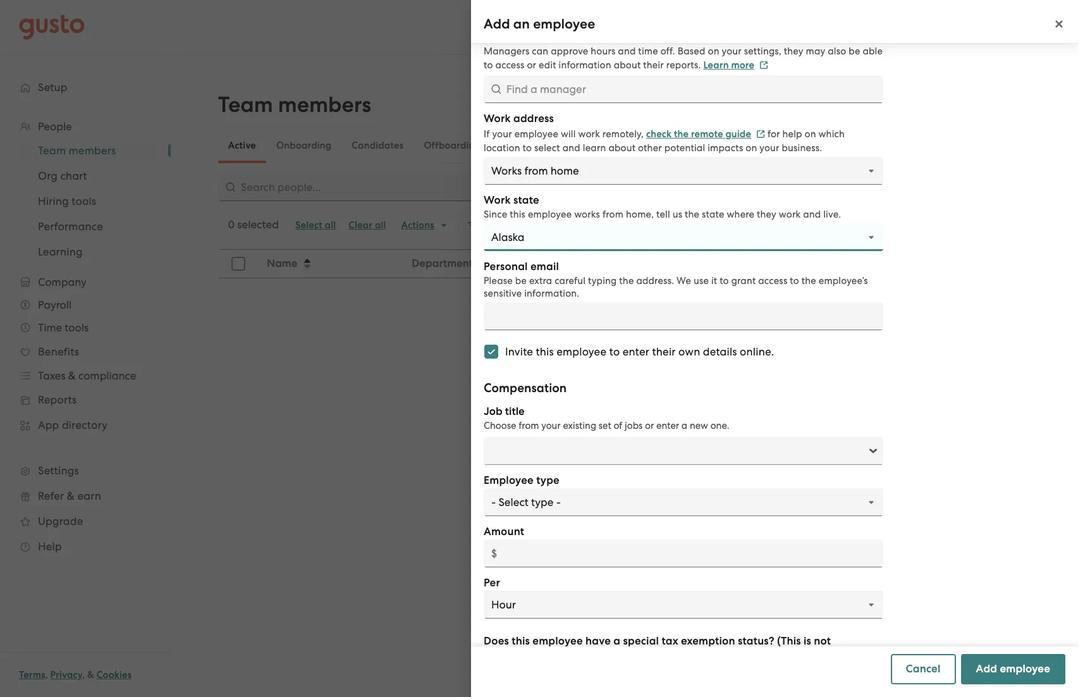 Task type: vqa. For each thing, say whether or not it's contained in the screenshot.
Be in the the Managers can approve hours and time off. Based on your settings, they may also be able to access or edit information about their reports.
yes



Task type: describe. For each thing, give the bounding box(es) containing it.
members
[[278, 92, 371, 118]]

active button
[[218, 130, 266, 161]]

type
[[537, 474, 560, 487]]

onboarding button
[[266, 130, 342, 161]]

settings,
[[745, 46, 782, 57]]

reports.
[[667, 59, 701, 71]]

privacy link
[[50, 669, 82, 681]]

department button
[[404, 251, 619, 277]]

exemption
[[682, 635, 736, 648]]

if
[[484, 128, 490, 140]]

0 selected
[[228, 218, 279, 231]]

address
[[514, 112, 554, 125]]

access inside managers can approve hours and time off. based on your settings, they may also be able to access or edit information about their reports.
[[496, 59, 525, 71]]

information.
[[525, 288, 580, 299]]

team
[[218, 92, 273, 118]]

learn
[[583, 142, 607, 154]]

the inside the work state since this employee works from home, tell us the state where they work and live.
[[685, 209, 700, 220]]

for help on which location to select and learn about other potential impacts on your business.
[[484, 128, 845, 154]]

the up potential
[[674, 128, 689, 140]]

location
[[484, 142, 521, 154]]

set
[[599, 420, 612, 432]]

select
[[535, 142, 561, 154]]

invite
[[506, 345, 534, 358]]

amount
[[484, 525, 525, 538]]

work inside the work state since this employee works from home, tell us the state where they work and live.
[[779, 209, 801, 220]]

from inside the work state since this employee works from home, tell us the state where they work and live.
[[603, 209, 624, 220]]

1 , from the left
[[45, 669, 48, 681]]

cancel
[[906, 663, 941, 676]]

from inside the job title choose from your existing set of jobs or enter a new one.
[[519, 420, 539, 432]]

of
[[614, 420, 623, 432]]

learn more
[[704, 59, 755, 71]]

if your employee will work remotely,
[[484, 128, 644, 140]]

please
[[484, 275, 513, 287]]

add an employee
[[484, 16, 596, 32]]

&
[[87, 669, 94, 681]]

employee's
[[819, 275, 869, 287]]

sensitive
[[484, 288, 522, 299]]

home,
[[626, 209, 654, 220]]

it
[[712, 275, 718, 287]]

other
[[639, 142, 662, 154]]

job
[[484, 405, 503, 418]]

opens in a new tab image
[[757, 130, 766, 139]]

more
[[732, 59, 755, 71]]

the right typing
[[620, 275, 634, 287]]

employee inside button
[[1001, 663, 1051, 676]]

this for does
[[512, 635, 530, 648]]

and inside "for help on which location to select and learn about other potential impacts on your business."
[[563, 142, 581, 154]]

address.
[[637, 275, 675, 287]]

careful
[[555, 275, 586, 287]]

does
[[484, 635, 509, 648]]

online.
[[740, 345, 775, 358]]

your inside "for help on which location to select and learn about other potential impacts on your business."
[[760, 142, 780, 154]]

select
[[295, 220, 323, 231]]

they inside the work state since this employee works from home, tell us the state where they work and live.
[[757, 209, 777, 220]]

home image
[[19, 14, 85, 40]]

offboarding button
[[414, 130, 491, 161]]

manager
[[484, 30, 532, 44]]

0 vertical spatial enter
[[623, 345, 650, 358]]

personal
[[484, 260, 528, 273]]

use
[[694, 275, 709, 287]]

2 horizontal spatial on
[[805, 128, 817, 140]]

Manager field
[[484, 75, 884, 103]]

grant
[[732, 275, 756, 287]]

or inside managers can approve hours and time off. based on your settings, they may also be able to access or edit information about their reports.
[[527, 59, 537, 71]]

tax
[[662, 635, 679, 648]]

candidates
[[352, 140, 404, 151]]

learn
[[704, 59, 729, 71]]

we
[[677, 275, 692, 287]]

work state since this employee works from home, tell us the state where they work and live.
[[484, 194, 842, 220]]

cookies
[[97, 669, 132, 681]]

an
[[514, 16, 530, 32]]

since
[[484, 209, 508, 220]]

0 vertical spatial state
[[514, 194, 540, 207]]

to inside "for help on which location to select and learn about other potential impacts on your business."
[[523, 142, 532, 154]]

the left employee's
[[802, 275, 817, 287]]

title
[[505, 405, 525, 418]]

us
[[673, 209, 683, 220]]

privacy
[[50, 669, 82, 681]]

0 selected status
[[228, 218, 279, 231]]

potential
[[665, 142, 706, 154]]

be inside personal email please be extra careful typing the address. we use it to grant access to the employee's sensitive information.
[[516, 275, 527, 287]]

your inside managers can approve hours and time off. based on your settings, they may also be able to access or edit information about their reports.
[[722, 46, 742, 57]]

1 vertical spatial their
[[653, 345, 676, 358]]

details
[[704, 345, 738, 358]]

clear
[[349, 220, 373, 231]]

help
[[783, 128, 803, 140]]

1 horizontal spatial state
[[702, 209, 725, 220]]

Select all rows on this page checkbox
[[225, 250, 252, 278]]

employee inside the work state since this employee works from home, tell us the state where they work and live.
[[528, 209, 572, 220]]

2 , from the left
[[82, 669, 85, 681]]

add employee
[[977, 663, 1051, 676]]

1 horizontal spatial on
[[746, 142, 758, 154]]

a inside the job title choose from your existing set of jobs or enter a new one.
[[682, 420, 688, 432]]

choose
[[484, 420, 517, 432]]

employee type
[[484, 474, 560, 487]]

impacts
[[708, 142, 744, 154]]

onboarding
[[276, 140, 332, 151]]

to inside managers can approve hours and time off. based on your settings, they may also be able to access or edit information about their reports.
[[484, 59, 493, 71]]



Task type: locate. For each thing, give the bounding box(es) containing it.
0 horizontal spatial enter
[[623, 345, 650, 358]]

your inside the job title choose from your existing set of jobs or enter a new one.
[[542, 420, 561, 432]]

selected
[[237, 218, 279, 231]]

0 vertical spatial this
[[510, 209, 526, 220]]

add inside button
[[977, 663, 998, 676]]

dismissed button
[[491, 130, 556, 161]]

be left extra
[[516, 275, 527, 287]]

they inside managers can approve hours and time off. based on your settings, they may also be able to access or edit information about their reports.
[[785, 46, 804, 57]]

on down opens in a new tab image
[[746, 142, 758, 154]]

access down managers
[[496, 59, 525, 71]]

all for select all
[[325, 220, 336, 231]]

add for add an employee
[[484, 16, 510, 32]]

team members tab list
[[218, 128, 1032, 163]]

a
[[682, 420, 688, 432], [614, 635, 621, 648]]

0 horizontal spatial state
[[514, 194, 540, 207]]

jobs
[[625, 420, 643, 432]]

add for add employee
[[977, 663, 998, 676]]

a left new
[[682, 420, 688, 432]]

select all button
[[289, 215, 343, 235]]

work up learn
[[579, 128, 600, 140]]

0 vertical spatial or
[[527, 59, 537, 71]]

about inside "for help on which location to select and learn about other potential impacts on your business."
[[609, 142, 636, 154]]

1 horizontal spatial access
[[759, 275, 788, 287]]

state
[[514, 194, 540, 207], [702, 209, 725, 220]]

0 vertical spatial work
[[484, 112, 511, 125]]

1 horizontal spatial work
[[779, 209, 801, 220]]

0 horizontal spatial add
[[484, 16, 510, 32]]

about inside managers can approve hours and time off. based on your settings, they may also be able to access or edit information about their reports.
[[614, 59, 641, 71]]

may
[[807, 46, 826, 57]]

or left edit
[[527, 59, 537, 71]]

employee for invite
[[557, 345, 607, 358]]

from right "works"
[[603, 209, 624, 220]]

, left 'privacy' on the left bottom
[[45, 669, 48, 681]]

offboarding
[[424, 140, 481, 151]]

1 vertical spatial work
[[779, 209, 801, 220]]

team members
[[218, 92, 371, 118]]

1 vertical spatial on
[[805, 128, 817, 140]]

from down title
[[519, 420, 539, 432]]

1 vertical spatial be
[[516, 275, 527, 287]]

employee inside does this employee have a special tax exemption status? (this is not common.)
[[533, 635, 583, 648]]

dismissed
[[501, 140, 546, 151]]

check
[[647, 128, 672, 140]]

0 vertical spatial be
[[849, 46, 861, 57]]

common.)
[[484, 650, 535, 663]]

job title choose from your existing set of jobs or enter a new one.
[[484, 405, 730, 432]]

1 horizontal spatial a
[[682, 420, 688, 432]]

for
[[768, 128, 781, 140]]

0 vertical spatial access
[[496, 59, 525, 71]]

all for clear all
[[375, 220, 386, 231]]

0 horizontal spatial a
[[614, 635, 621, 648]]

, left &
[[82, 669, 85, 681]]

terms
[[19, 669, 45, 681]]

about down remotely,
[[609, 142, 636, 154]]

name
[[267, 257, 298, 270]]

,
[[45, 669, 48, 681], [82, 669, 85, 681]]

a right have
[[614, 635, 621, 648]]

this right since
[[510, 209, 526, 220]]

they left may
[[785, 46, 804, 57]]

employee
[[484, 474, 534, 487]]

or inside the job title choose from your existing set of jobs or enter a new one.
[[645, 420, 654, 432]]

2 all from the left
[[375, 220, 386, 231]]

Search people... field
[[218, 173, 522, 201]]

they
[[785, 46, 804, 57], [757, 209, 777, 220]]

1 horizontal spatial add
[[977, 663, 998, 676]]

account menu element
[[835, 0, 1060, 54]]

on inside managers can approve hours and time off. based on your settings, they may also be able to access or edit information about their reports.
[[708, 46, 720, 57]]

work up if
[[484, 112, 511, 125]]

1 vertical spatial from
[[519, 420, 539, 432]]

special
[[624, 635, 659, 648]]

existing
[[563, 420, 597, 432]]

clear all
[[349, 220, 386, 231]]

does this employee have a special tax exemption status? (this is not common.)
[[484, 635, 832, 663]]

0 vertical spatial and
[[618, 46, 636, 57]]

state left where
[[702, 209, 725, 220]]

add
[[484, 16, 510, 32], [977, 663, 998, 676]]

your up location
[[493, 128, 512, 140]]

1 vertical spatial this
[[536, 345, 554, 358]]

edit
[[539, 59, 557, 71]]

all inside button
[[375, 220, 386, 231]]

per
[[484, 576, 501, 590]]

works
[[575, 209, 601, 220]]

enter inside the job title choose from your existing set of jobs or enter a new one.
[[657, 420, 680, 432]]

Personal email field
[[484, 302, 884, 330]]

0 horizontal spatial they
[[757, 209, 777, 220]]

terms link
[[19, 669, 45, 681]]

1 vertical spatial a
[[614, 635, 621, 648]]

1 vertical spatial they
[[757, 209, 777, 220]]

terms , privacy , & cookies
[[19, 669, 132, 681]]

work up since
[[484, 194, 511, 207]]

1 vertical spatial work
[[484, 194, 511, 207]]

work address
[[484, 112, 554, 125]]

0 horizontal spatial access
[[496, 59, 525, 71]]

0 vertical spatial about
[[614, 59, 641, 71]]

Invite this employee to enter their own details online. checkbox
[[478, 338, 506, 366]]

this up common.)
[[512, 635, 530, 648]]

all right clear
[[375, 220, 386, 231]]

where
[[727, 209, 755, 220]]

and inside the work state since this employee works from home, tell us the state where they work and live.
[[804, 209, 822, 220]]

a inside does this employee have a special tax exemption status? (this is not common.)
[[614, 635, 621, 648]]

0 vertical spatial on
[[708, 46, 720, 57]]

1 horizontal spatial be
[[849, 46, 861, 57]]

tell
[[657, 209, 671, 220]]

new notifications image
[[467, 219, 480, 232], [467, 219, 480, 232]]

all inside button
[[325, 220, 336, 231]]

work for work address
[[484, 112, 511, 125]]

0 horizontal spatial on
[[708, 46, 720, 57]]

employee for add
[[534, 16, 596, 32]]

1 vertical spatial state
[[702, 209, 725, 220]]

this for invite
[[536, 345, 554, 358]]

also
[[828, 46, 847, 57]]

add employee button
[[962, 654, 1066, 685]]

and inside managers can approve hours and time off. based on your settings, they may also be able to access or edit information about their reports.
[[618, 46, 636, 57]]

access
[[496, 59, 525, 71], [759, 275, 788, 287]]

dialog main content element
[[471, 0, 1079, 697]]

0 horizontal spatial all
[[325, 220, 336, 231]]

work
[[484, 112, 511, 125], [484, 194, 511, 207]]

2 horizontal spatial and
[[804, 209, 822, 220]]

2 vertical spatial this
[[512, 635, 530, 648]]

2 work from the top
[[484, 194, 511, 207]]

enter left own
[[623, 345, 650, 358]]

1 horizontal spatial ,
[[82, 669, 85, 681]]

able
[[863, 46, 883, 57]]

be right also
[[849, 46, 861, 57]]

state down dismissed button
[[514, 194, 540, 207]]

personal email please be extra careful typing the address. we use it to grant access to the employee's sensitive information.
[[484, 260, 869, 299]]

0 vertical spatial add
[[484, 16, 510, 32]]

and left 'live.'
[[804, 209, 822, 220]]

access right grant
[[759, 275, 788, 287]]

your up 'learn more'
[[722, 46, 742, 57]]

all right select
[[325, 220, 336, 231]]

1 vertical spatial add
[[977, 663, 998, 676]]

enter left new
[[657, 420, 680, 432]]

employee for if
[[515, 128, 559, 140]]

0 horizontal spatial work
[[579, 128, 600, 140]]

opens in a new tab image
[[760, 61, 769, 70]]

0 vertical spatial from
[[603, 209, 624, 220]]

select all
[[295, 220, 336, 231]]

1 vertical spatial or
[[645, 420, 654, 432]]

1 horizontal spatial or
[[645, 420, 654, 432]]

based
[[678, 46, 706, 57]]

1 horizontal spatial and
[[618, 46, 636, 57]]

business.
[[782, 142, 823, 154]]

employee for does
[[533, 635, 583, 648]]

2 vertical spatial and
[[804, 209, 822, 220]]

enter
[[623, 345, 650, 358], [657, 420, 680, 432]]

their inside managers can approve hours and time off. based on your settings, they may also be able to access or edit information about their reports.
[[644, 59, 664, 71]]

have
[[586, 635, 611, 648]]

0 vertical spatial work
[[579, 128, 600, 140]]

is
[[804, 635, 812, 648]]

their down time
[[644, 59, 664, 71]]

access inside personal email please be extra careful typing the address. we use it to grant access to the employee's sensitive information.
[[759, 275, 788, 287]]

guide
[[726, 128, 752, 140]]

0 horizontal spatial and
[[563, 142, 581, 154]]

cookies button
[[97, 668, 132, 683]]

their left own
[[653, 345, 676, 358]]

add a team member drawer dialog
[[471, 0, 1079, 697]]

0 horizontal spatial from
[[519, 420, 539, 432]]

this inside the work state since this employee works from home, tell us the state where they work and live.
[[510, 209, 526, 220]]

this right invite
[[536, 345, 554, 358]]

1 all from the left
[[325, 220, 336, 231]]

0 horizontal spatial or
[[527, 59, 537, 71]]

2 vertical spatial on
[[746, 142, 758, 154]]

0
[[228, 218, 235, 231]]

your down for
[[760, 142, 780, 154]]

remote
[[692, 128, 724, 140]]

hours
[[591, 46, 616, 57]]

Amount field
[[484, 540, 884, 568]]

email
[[531, 260, 559, 273]]

1 vertical spatial access
[[759, 275, 788, 287]]

1 horizontal spatial they
[[785, 46, 804, 57]]

live.
[[824, 209, 842, 220]]

and down will
[[563, 142, 581, 154]]

1 horizontal spatial all
[[375, 220, 386, 231]]

1 vertical spatial enter
[[657, 420, 680, 432]]

(optional)
[[534, 30, 583, 43]]

0 horizontal spatial ,
[[45, 669, 48, 681]]

cancel button
[[891, 654, 956, 685]]

be inside managers can approve hours and time off. based on your settings, they may also be able to access or edit information about their reports.
[[849, 46, 861, 57]]

0 vertical spatial they
[[785, 46, 804, 57]]

on up business.
[[805, 128, 817, 140]]

and left time
[[618, 46, 636, 57]]

1 vertical spatial and
[[563, 142, 581, 154]]

this inside does this employee have a special tax exemption status? (this is not common.)
[[512, 635, 530, 648]]

new
[[690, 420, 709, 432]]

they right where
[[757, 209, 777, 220]]

0 horizontal spatial be
[[516, 275, 527, 287]]

about down time
[[614, 59, 641, 71]]

1 work from the top
[[484, 112, 511, 125]]

your left "existing"
[[542, 420, 561, 432]]

0 vertical spatial their
[[644, 59, 664, 71]]

1 horizontal spatial enter
[[657, 420, 680, 432]]

on up learn
[[708, 46, 720, 57]]

1 vertical spatial about
[[609, 142, 636, 154]]

off.
[[661, 46, 676, 57]]

1 horizontal spatial from
[[603, 209, 624, 220]]

extra
[[530, 275, 553, 287]]

clear all button
[[343, 215, 393, 235]]

invite this employee to enter their own details online.
[[506, 345, 775, 358]]

active
[[228, 140, 256, 151]]

or right jobs at bottom
[[645, 420, 654, 432]]

check the remote guide link
[[647, 128, 766, 140]]

own
[[679, 345, 701, 358]]

work left 'live.'
[[779, 209, 801, 220]]

work inside the work state since this employee works from home, tell us the state where they work and live.
[[484, 194, 511, 207]]

the right us
[[685, 209, 700, 220]]

managers can approve hours and time off. based on your settings, they may also be able to access or edit information about their reports.
[[484, 46, 883, 71]]

0 vertical spatial a
[[682, 420, 688, 432]]

not
[[815, 635, 832, 648]]

work for work state since this employee works from home, tell us the state where they work and live.
[[484, 194, 511, 207]]

one.
[[711, 420, 730, 432]]



